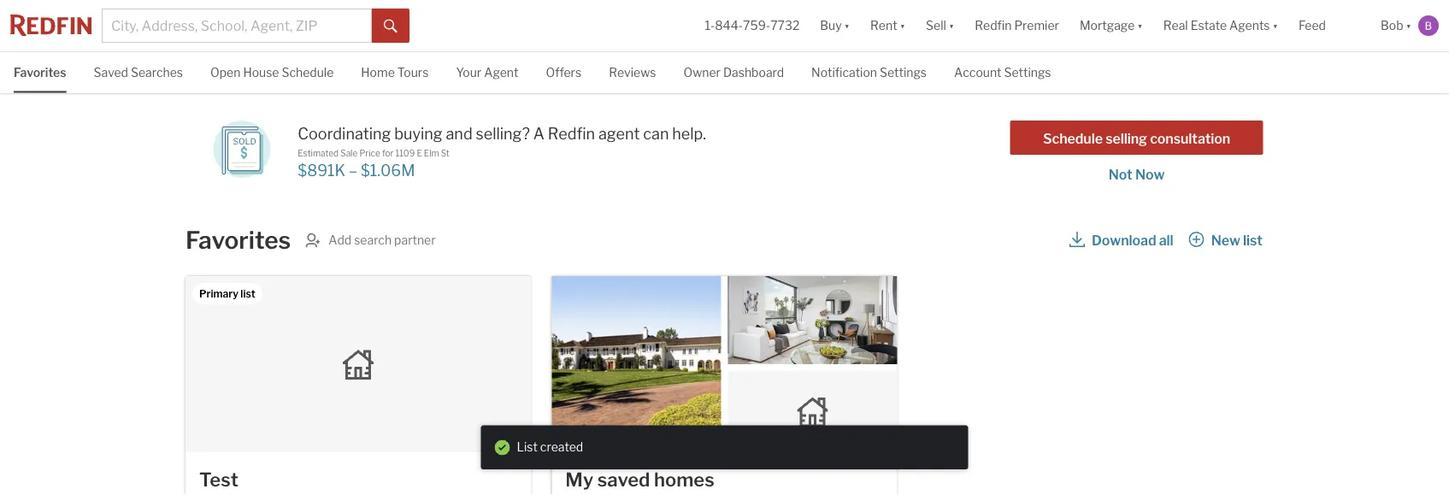 Task type: vqa. For each thing, say whether or not it's contained in the screenshot.
'1-844-759-7732' Link
yes



Task type: locate. For each thing, give the bounding box(es) containing it.
photo of 2 oak knoll ter, pasadena, ca 91106 image
[[552, 276, 721, 452]]

sell
[[926, 18, 946, 33]]

favorites up primary list
[[186, 226, 291, 255]]

schedule inside button
[[1043, 130, 1103, 147]]

sell ▾ button
[[926, 0, 954, 51]]

▾ for sell ▾
[[949, 18, 954, 33]]

selling
[[1106, 130, 1147, 147]]

your agent
[[456, 65, 519, 80]]

schedule right house on the top left
[[282, 65, 334, 80]]

0 vertical spatial schedule
[[282, 65, 334, 80]]

add search partner button
[[305, 232, 436, 249]]

list right primary
[[241, 287, 255, 300]]

for
[[382, 148, 394, 158]]

1 settings from the left
[[880, 65, 927, 80]]

1 vertical spatial list
[[241, 287, 255, 300]]

0 horizontal spatial settings
[[880, 65, 927, 80]]

redfin left premier
[[975, 18, 1012, 33]]

favorites
[[14, 65, 66, 80], [186, 226, 291, 255]]

list created section
[[481, 425, 968, 469]]

real
[[1163, 18, 1188, 33]]

1 ▾ from the left
[[844, 18, 850, 33]]

0 horizontal spatial redfin
[[548, 124, 595, 143]]

open
[[210, 65, 241, 80]]

mortgage ▾
[[1080, 18, 1143, 33]]

1 horizontal spatial favorites
[[186, 226, 291, 255]]

2 ▾ from the left
[[900, 18, 905, 33]]

saved
[[597, 468, 650, 491]]

–
[[349, 161, 357, 179]]

your
[[456, 65, 482, 80]]

offers link
[[546, 52, 582, 91]]

▾ right buy
[[844, 18, 850, 33]]

1109
[[395, 148, 415, 158]]

1 vertical spatial schedule
[[1043, 130, 1103, 147]]

new
[[1211, 232, 1240, 248]]

my
[[565, 468, 593, 491]]

▾ inside buy ▾ dropdown button
[[844, 18, 850, 33]]

schedule inside open house schedule link
[[282, 65, 334, 80]]

5 ▾ from the left
[[1273, 18, 1278, 33]]

rent
[[870, 18, 897, 33]]

favorites left saved
[[14, 65, 66, 80]]

0 horizontal spatial favorites
[[14, 65, 66, 80]]

▾ inside rent ▾ dropdown button
[[900, 18, 905, 33]]

0 horizontal spatial schedule
[[282, 65, 334, 80]]

City, Address, School, Agent, ZIP search field
[[102, 9, 372, 43]]

redfin
[[975, 18, 1012, 33], [548, 124, 595, 143]]

sale
[[340, 148, 358, 158]]

schedule left selling
[[1043, 130, 1103, 147]]

redfin inside "redfin premier" button
[[975, 18, 1012, 33]]

coordinating
[[298, 124, 391, 143]]

agents
[[1230, 18, 1270, 33]]

buy
[[820, 18, 842, 33]]

1 horizontal spatial schedule
[[1043, 130, 1103, 147]]

home
[[361, 65, 395, 80]]

redfin right a
[[548, 124, 595, 143]]

feed button
[[1288, 0, 1371, 51]]

home tours
[[361, 65, 429, 80]]

redfin premier button
[[965, 0, 1070, 51]]

▾ right sell
[[949, 18, 954, 33]]

saved searches link
[[94, 52, 183, 91]]

3 ▾ from the left
[[949, 18, 954, 33]]

1-844-759-7732
[[705, 18, 800, 33]]

▾
[[844, 18, 850, 33], [900, 18, 905, 33], [949, 18, 954, 33], [1137, 18, 1143, 33], [1273, 18, 1278, 33], [1406, 18, 1412, 33]]

favorites link
[[14, 52, 66, 91]]

1 horizontal spatial redfin
[[975, 18, 1012, 33]]

0 horizontal spatial list
[[241, 287, 255, 300]]

now
[[1135, 166, 1165, 183]]

▾ inside mortgage ▾ dropdown button
[[1137, 18, 1143, 33]]

▾ right rent
[[900, 18, 905, 33]]

settings down premier
[[1004, 65, 1051, 80]]

list right "new"
[[1243, 232, 1263, 248]]

6 ▾ from the left
[[1406, 18, 1412, 33]]

reviews link
[[609, 52, 656, 91]]

0 vertical spatial redfin
[[975, 18, 1012, 33]]

reviews
[[609, 65, 656, 80]]

redfin inside coordinating buying and selling? a redfin agent can help. estimated sale price for 1109 e elm st $891k – $1.06m
[[548, 124, 595, 143]]

rent ▾
[[870, 18, 905, 33]]

house
[[243, 65, 279, 80]]

settings down rent ▾ button
[[880, 65, 927, 80]]

e
[[417, 148, 422, 158]]

not now button
[[1108, 166, 1166, 183]]

notification
[[811, 65, 877, 80]]

▾ inside real estate agents ▾ link
[[1273, 18, 1278, 33]]

1 horizontal spatial settings
[[1004, 65, 1051, 80]]

feed
[[1299, 18, 1326, 33]]

1 vertical spatial favorites
[[186, 226, 291, 255]]

▾ right mortgage
[[1137, 18, 1143, 33]]

▾ right agents
[[1273, 18, 1278, 33]]

▾ right bob
[[1406, 18, 1412, 33]]

0 vertical spatial list
[[1243, 232, 1263, 248]]

notification settings
[[811, 65, 927, 80]]

1 vertical spatial redfin
[[548, 124, 595, 143]]

photo of 3688 overland ave image
[[728, 276, 897, 364]]

list for primary list
[[241, 287, 255, 300]]

list inside new list button
[[1243, 232, 1263, 248]]

created
[[540, 440, 583, 454]]

coordinating buying and selling? a redfin agent can help. estimated sale price for 1109 e elm st $891k – $1.06m
[[298, 124, 706, 179]]

tours
[[397, 65, 429, 80]]

1 horizontal spatial list
[[1243, 232, 1263, 248]]

▾ for buy ▾
[[844, 18, 850, 33]]

can
[[643, 124, 669, 143]]

844-
[[715, 18, 743, 33]]

add search partner
[[329, 233, 436, 247]]

schedule
[[282, 65, 334, 80], [1043, 130, 1103, 147]]

owner
[[684, 65, 721, 80]]

buy ▾ button
[[810, 0, 860, 51]]

mortgage ▾ button
[[1080, 0, 1143, 51]]

2 settings from the left
[[1004, 65, 1051, 80]]

settings
[[880, 65, 927, 80], [1004, 65, 1051, 80]]

buying
[[394, 124, 443, 143]]

primary list
[[199, 287, 255, 300]]

your agent link
[[456, 52, 519, 91]]

$891k
[[298, 161, 345, 179]]

▾ inside sell ▾ dropdown button
[[949, 18, 954, 33]]

4 ▾ from the left
[[1137, 18, 1143, 33]]

help.
[[672, 124, 706, 143]]



Task type: describe. For each thing, give the bounding box(es) containing it.
elm
[[424, 148, 439, 158]]

image of a yard sign image
[[213, 121, 270, 178]]

st
[[441, 148, 450, 158]]

not
[[1109, 166, 1133, 183]]

schedule selling consultation
[[1043, 130, 1230, 147]]

bob ▾
[[1381, 18, 1412, 33]]

home tours link
[[361, 52, 429, 91]]

price
[[359, 148, 380, 158]]

new list
[[1211, 232, 1263, 248]]

0 vertical spatial favorites
[[14, 65, 66, 80]]

not now
[[1109, 166, 1165, 183]]

open house schedule link
[[210, 52, 334, 91]]

sell ▾
[[926, 18, 954, 33]]

estimated
[[298, 148, 339, 158]]

download all button
[[1069, 225, 1174, 256]]

rent ▾ button
[[860, 0, 916, 51]]

1-844-759-7732 link
[[705, 18, 800, 33]]

bob
[[1381, 18, 1403, 33]]

settings for account settings
[[1004, 65, 1051, 80]]

consultation
[[1150, 130, 1230, 147]]

account settings
[[954, 65, 1051, 80]]

settings for notification settings
[[880, 65, 927, 80]]

and
[[446, 124, 473, 143]]

add
[[329, 233, 352, 247]]

offers
[[546, 65, 582, 80]]

list
[[517, 440, 538, 454]]

mortgage ▾ button
[[1070, 0, 1153, 51]]

▾ for bob ▾
[[1406, 18, 1412, 33]]

$1.06m
[[361, 161, 415, 179]]

owner dashboard link
[[684, 52, 784, 91]]

real estate agents ▾ link
[[1163, 0, 1278, 51]]

list created
[[517, 440, 583, 454]]

dashboard
[[723, 65, 784, 80]]

real estate agents ▾
[[1163, 18, 1278, 33]]

download
[[1092, 232, 1156, 248]]

saved
[[94, 65, 128, 80]]

saved searches
[[94, 65, 183, 80]]

new list button
[[1188, 225, 1264, 256]]

download all
[[1092, 232, 1174, 248]]

partner
[[394, 233, 436, 247]]

homes
[[654, 468, 715, 491]]

759-
[[743, 18, 771, 33]]

buy ▾
[[820, 18, 850, 33]]

sell ▾ button
[[916, 0, 965, 51]]

premier
[[1014, 18, 1059, 33]]

▾ for mortgage ▾
[[1137, 18, 1143, 33]]

account
[[954, 65, 1002, 80]]

my saved homes button
[[552, 276, 897, 495]]

test
[[199, 468, 238, 491]]

owner dashboard
[[684, 65, 784, 80]]

7732
[[770, 18, 800, 33]]

schedule selling consultation button
[[1010, 121, 1263, 155]]

agent
[[484, 65, 519, 80]]

submit search image
[[384, 19, 398, 33]]

redfin premier
[[975, 18, 1059, 33]]

search
[[354, 233, 392, 247]]

all
[[1159, 232, 1174, 248]]

▾ for rent ▾
[[900, 18, 905, 33]]

mortgage
[[1080, 18, 1135, 33]]

estate
[[1191, 18, 1227, 33]]

list for new list
[[1243, 232, 1263, 248]]

1-
[[705, 18, 715, 33]]

user photo image
[[1418, 15, 1439, 36]]

notification settings link
[[811, 52, 927, 91]]

primary
[[199, 287, 238, 300]]

rent ▾ button
[[870, 0, 905, 51]]

searches
[[131, 65, 183, 80]]

selling?
[[476, 124, 530, 143]]

real estate agents ▾ button
[[1153, 0, 1288, 51]]

open house schedule
[[210, 65, 334, 80]]



